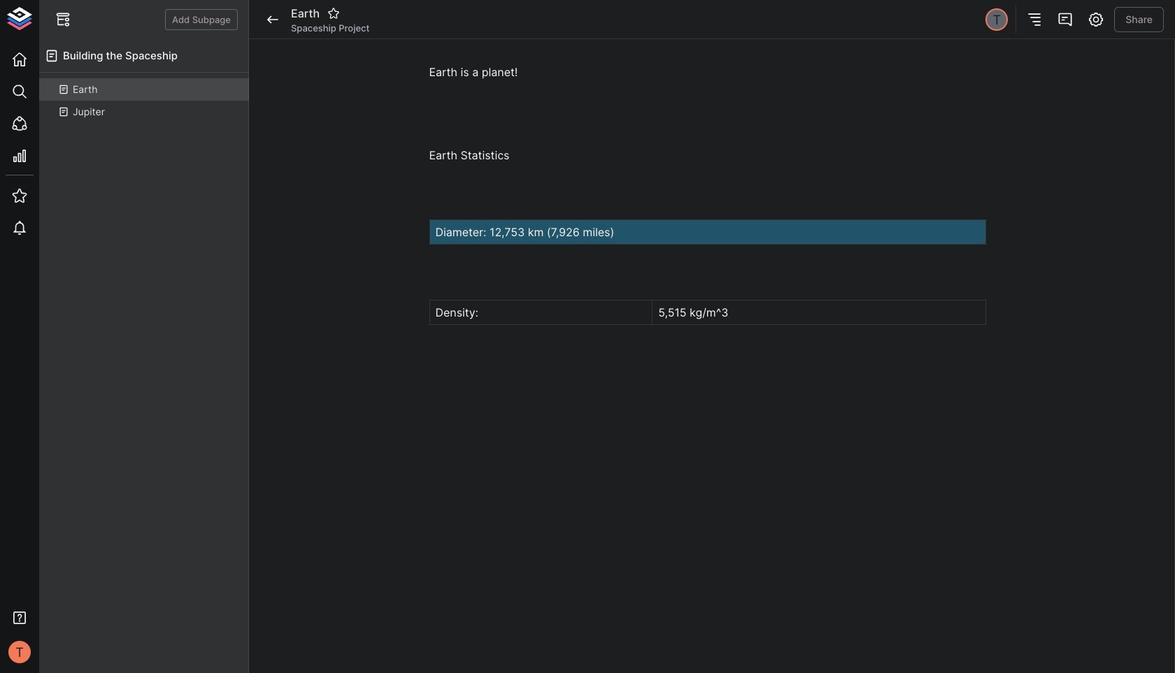 Task type: vqa. For each thing, say whether or not it's contained in the screenshot.
Hide Wiki IMAGE
yes



Task type: locate. For each thing, give the bounding box(es) containing it.
comments image
[[1058, 11, 1074, 28]]

settings image
[[1088, 11, 1105, 28]]



Task type: describe. For each thing, give the bounding box(es) containing it.
go back image
[[265, 11, 281, 28]]

favorite image
[[328, 7, 340, 20]]

table of contents image
[[1027, 11, 1044, 28]]

hide wiki image
[[55, 11, 71, 28]]



